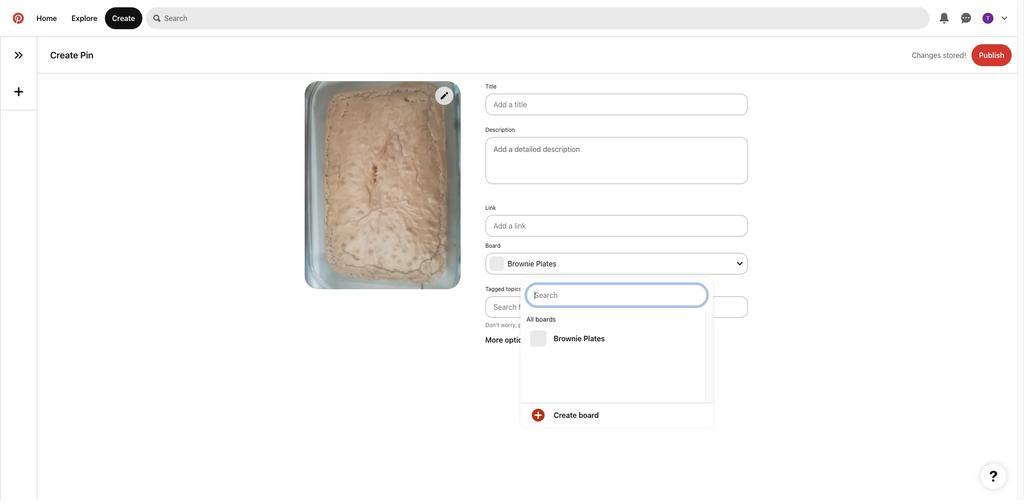 Task type: describe. For each thing, give the bounding box(es) containing it.
title
[[486, 83, 497, 90]]

brownie plates for brownie plates button to the bottom
[[554, 335, 605, 343]]

don't
[[486, 322, 500, 329]]

description
[[486, 126, 515, 133]]

see
[[553, 322, 562, 329]]

create link
[[105, 7, 142, 29]]

all boards
[[527, 315, 556, 323]]

boards
[[536, 315, 556, 323]]

Search text field
[[164, 7, 930, 29]]

0 vertical spatial brownie plates button
[[486, 253, 748, 275]]

plates for brownie plates button to the bottom
[[584, 335, 605, 343]]

topics
[[506, 286, 522, 293]]

publish button
[[972, 44, 1012, 66]]

don't worry, people won't see your tags
[[486, 322, 588, 329]]

more options button
[[484, 336, 750, 344]]

home link
[[29, 7, 64, 29]]

board
[[486, 242, 501, 249]]

Title text field
[[486, 94, 748, 116]]

brownie for brownie plates button to the top
[[508, 260, 534, 268]]

Search through your boards search field
[[527, 284, 707, 306]]

create for create board
[[554, 411, 577, 419]]

tags
[[577, 322, 588, 329]]

more options
[[486, 336, 531, 344]]

1 vertical spatial brownie plates button
[[521, 327, 706, 351]]

stored!
[[943, 51, 967, 59]]

create for create pin
[[50, 50, 78, 60]]

changes stored!
[[912, 51, 967, 59]]

options
[[505, 336, 531, 344]]

Link url field
[[486, 215, 748, 237]]

tyler black image
[[983, 13, 994, 24]]



Task type: vqa. For each thing, say whether or not it's contained in the screenshot.
do in note to self what do you want to remember about this pin?
no



Task type: locate. For each thing, give the bounding box(es) containing it.
1 vertical spatial brownie
[[554, 335, 582, 343]]

create left pin
[[50, 50, 78, 60]]

create pin
[[50, 50, 93, 60]]

tagged
[[486, 286, 505, 293]]

brownie down your
[[554, 335, 582, 343]]

(0)
[[524, 286, 531, 293]]

brownie plates button down tagged topics (0) text field
[[521, 327, 706, 351]]

Tagged topics (0) text field
[[486, 296, 748, 318]]

brownie up (0)
[[508, 260, 534, 268]]

search icon image
[[153, 15, 161, 22]]

0 vertical spatial brownie
[[508, 260, 534, 268]]

choose a board image
[[737, 261, 743, 267]]

won't
[[538, 322, 552, 329]]

changes
[[912, 51, 941, 59]]

0 vertical spatial plates
[[536, 260, 557, 268]]

create left board
[[554, 411, 577, 419]]

create
[[112, 14, 135, 22], [50, 50, 78, 60], [554, 411, 577, 419]]

0 vertical spatial brownie plates
[[508, 260, 557, 268]]

worry,
[[501, 322, 517, 329]]

0 horizontal spatial brownie
[[508, 260, 534, 268]]

2 vertical spatial create
[[554, 411, 577, 419]]

pin
[[80, 50, 93, 60]]

brownie plates button up search through your boards search field
[[486, 253, 748, 275]]

explore
[[72, 14, 97, 22]]

1 horizontal spatial plates
[[584, 335, 605, 343]]

2 horizontal spatial create
[[554, 411, 577, 419]]

plates
[[536, 260, 557, 268], [584, 335, 605, 343]]

home
[[37, 14, 57, 22]]

create board button
[[521, 403, 713, 427]]

all
[[527, 315, 534, 323]]

tagged topics (0)
[[486, 286, 531, 293]]

create left the search icon
[[112, 14, 135, 22]]

Add a detailed description field
[[494, 145, 740, 153]]

your
[[564, 322, 575, 329]]

1 horizontal spatial brownie
[[554, 335, 582, 343]]

1 vertical spatial plates
[[584, 335, 605, 343]]

brownie plates up (0)
[[508, 260, 557, 268]]

brownie plates down tags
[[554, 335, 605, 343]]

0 horizontal spatial plates
[[536, 260, 557, 268]]

explore link
[[64, 7, 105, 29]]

brownie plates button
[[486, 253, 748, 275], [521, 327, 706, 351]]

more
[[486, 336, 503, 344]]

1 vertical spatial create
[[50, 50, 78, 60]]

brownie for brownie plates button to the bottom
[[554, 335, 582, 343]]

create for create
[[112, 14, 135, 22]]

1 horizontal spatial create
[[112, 14, 135, 22]]

people
[[518, 322, 536, 329]]

brownie
[[508, 260, 534, 268], [554, 335, 582, 343]]

board
[[579, 411, 599, 419]]

create inside button
[[554, 411, 577, 419]]

1 vertical spatial brownie plates
[[554, 335, 605, 343]]

brownie plates
[[508, 260, 557, 268], [554, 335, 605, 343]]

link
[[486, 205, 496, 211]]

brownie plates for brownie plates button to the top
[[508, 260, 557, 268]]

0 horizontal spatial create
[[50, 50, 78, 60]]

publish
[[979, 51, 1005, 59]]

plates for brownie plates button to the top
[[536, 260, 557, 268]]

create board
[[554, 411, 599, 419]]

0 vertical spatial create
[[112, 14, 135, 22]]



